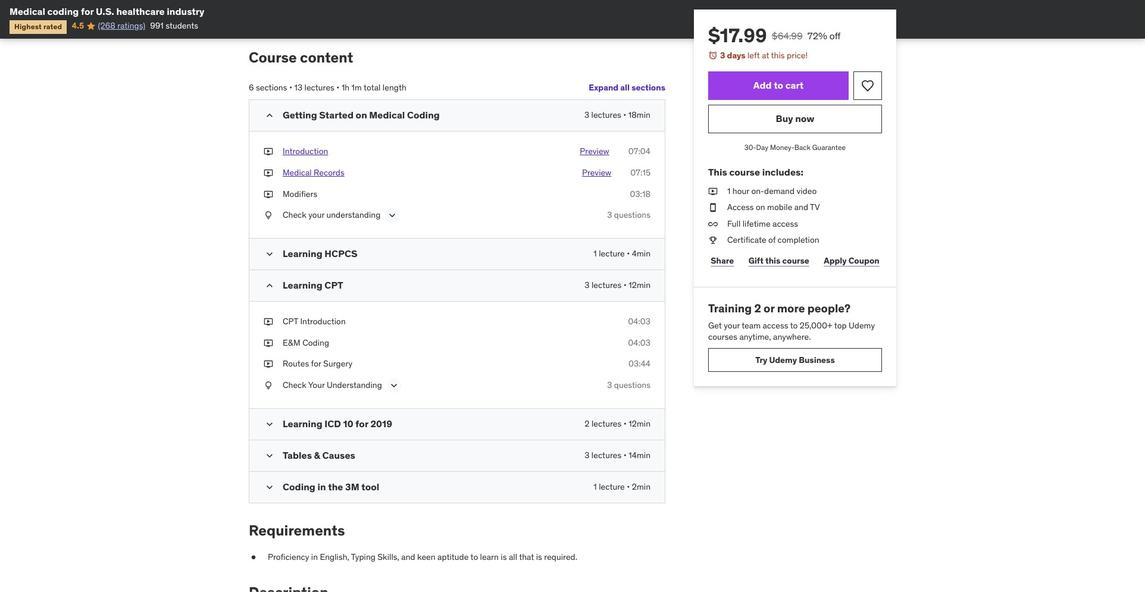 Task type: locate. For each thing, give the bounding box(es) containing it.
2 vertical spatial for
[[355, 418, 368, 430]]

days
[[727, 50, 745, 61]]

students
[[166, 20, 198, 31]]

1 vertical spatial in
[[311, 551, 318, 562]]

04:03 for cpt introduction
[[628, 316, 650, 327]]

1 horizontal spatial and
[[794, 202, 808, 213]]

udemy inside training 2 or more people? get your team access to 25,000+ top udemy courses anytime, anywhere.
[[849, 320, 875, 331]]

lectures left the 14min
[[591, 450, 621, 461]]

0 vertical spatial 1
[[727, 185, 731, 196]]

2 small image from the top
[[264, 248, 276, 260]]

0 horizontal spatial medical
[[10, 5, 45, 17]]

2 vertical spatial medical
[[283, 167, 312, 178]]

0 vertical spatial learning
[[283, 248, 322, 260]]

industry
[[167, 5, 204, 17]]

0 horizontal spatial sections
[[256, 82, 287, 93]]

0 vertical spatial udemy
[[849, 320, 875, 331]]

0 vertical spatial 12min
[[629, 280, 650, 290]]

1 horizontal spatial sections
[[632, 82, 665, 93]]

udemy right top
[[849, 320, 875, 331]]

1 vertical spatial learning
[[283, 279, 322, 291]]

small image up requirements
[[264, 481, 276, 493]]

xsmall image
[[264, 146, 273, 158], [264, 167, 273, 179], [708, 185, 718, 197], [264, 188, 273, 200], [708, 202, 718, 214], [264, 210, 273, 221], [264, 337, 273, 349], [249, 551, 258, 563]]

xsmall image
[[708, 218, 718, 230], [708, 235, 718, 246], [264, 316, 273, 328], [264, 358, 273, 370], [264, 380, 273, 391]]

questions
[[614, 210, 650, 220], [614, 380, 650, 390]]

3 days left at this price!
[[720, 50, 808, 61]]

learning hcpcs
[[283, 248, 357, 260]]

gift this course
[[748, 255, 809, 266]]

completion
[[778, 235, 819, 245]]

2 inside training 2 or more people? get your team access to 25,000+ top udemy courses anytime, anywhere.
[[754, 301, 761, 315]]

questions down 03:44
[[614, 380, 650, 390]]

video
[[797, 185, 817, 196]]

2 vertical spatial to
[[470, 551, 478, 562]]

1 left hour
[[727, 185, 731, 196]]

coding
[[47, 5, 79, 17]]

0 horizontal spatial udemy
[[769, 354, 797, 365]]

small image for learning
[[264, 418, 276, 430]]

1 vertical spatial udemy
[[769, 354, 797, 365]]

lectures for tables & causes
[[591, 450, 621, 461]]

to left the cart
[[774, 79, 783, 91]]

1 horizontal spatial on
[[756, 202, 765, 213]]

1 vertical spatial small image
[[264, 450, 276, 462]]

04:03 up 03:44
[[628, 337, 650, 348]]

6
[[249, 82, 254, 93]]

for up 4.5
[[81, 5, 94, 17]]

for
[[81, 5, 94, 17], [311, 358, 321, 369], [355, 418, 368, 430]]

1 down "3 lectures • 14min"
[[594, 481, 597, 492]]

for right the 10
[[355, 418, 368, 430]]

access down "or"
[[763, 320, 788, 331]]

and left the keen
[[401, 551, 415, 562]]

on-
[[751, 185, 764, 196]]

course up hour
[[729, 166, 760, 178]]

1 horizontal spatial is
[[536, 551, 542, 562]]

1 vertical spatial questions
[[614, 380, 650, 390]]

0 horizontal spatial your
[[308, 210, 324, 220]]

0 vertical spatial for
[[81, 5, 94, 17]]

3 questions
[[607, 210, 650, 220], [607, 380, 650, 390]]

to
[[774, 79, 783, 91], [790, 320, 798, 331], [470, 551, 478, 562]]

learning up learning cpt
[[283, 248, 322, 260]]

tv
[[810, 202, 820, 213]]

in for coding
[[317, 481, 326, 493]]

your up courses
[[724, 320, 740, 331]]

• left 18min
[[623, 110, 626, 120]]

1 vertical spatial preview
[[582, 167, 611, 178]]

left
[[747, 50, 760, 61]]

modifiers
[[283, 188, 317, 199]]

• left 2min
[[627, 481, 630, 492]]

• down 1 lecture • 4min
[[624, 280, 627, 290]]

access down mobile
[[772, 218, 798, 229]]

for right the routes
[[311, 358, 321, 369]]

small image
[[264, 110, 276, 122], [264, 248, 276, 260], [264, 280, 276, 292], [264, 481, 276, 493]]

medical records button
[[283, 167, 344, 179]]

0 vertical spatial 3 questions
[[607, 210, 650, 220]]

3 questions down 03:44
[[607, 380, 650, 390]]

questions down 03:18
[[614, 210, 650, 220]]

access on mobile and tv
[[727, 202, 820, 213]]

0 vertical spatial small image
[[264, 418, 276, 430]]

• left the 14min
[[623, 450, 627, 461]]

small image for getting started on medical coding
[[264, 110, 276, 122]]

0 vertical spatial 2
[[754, 301, 761, 315]]

small image left learning cpt
[[264, 280, 276, 292]]

try udemy business link
[[708, 348, 882, 372]]

small image left getting
[[264, 110, 276, 122]]

1 vertical spatial lecture
[[599, 481, 625, 492]]

1 horizontal spatial to
[[774, 79, 783, 91]]

that
[[519, 551, 534, 562]]

• up "3 lectures • 14min"
[[624, 418, 627, 429]]

30-
[[744, 143, 756, 152]]

0 vertical spatial all
[[620, 82, 630, 93]]

learning down the learning hcpcs
[[283, 279, 322, 291]]

the
[[328, 481, 343, 493]]

1 learning from the top
[[283, 248, 322, 260]]

1 vertical spatial check
[[283, 380, 306, 390]]

in
[[317, 481, 326, 493], [311, 551, 318, 562]]

0 horizontal spatial 2
[[585, 418, 589, 429]]

1 horizontal spatial course
[[782, 255, 809, 266]]

1 horizontal spatial for
[[311, 358, 321, 369]]

4 small image from the top
[[264, 481, 276, 493]]

udemy right try
[[769, 354, 797, 365]]

is
[[501, 551, 507, 562], [536, 551, 542, 562]]

$64.99
[[772, 30, 803, 42]]

991 students
[[150, 20, 198, 31]]

apply
[[824, 255, 847, 266]]

2 horizontal spatial medical
[[369, 109, 405, 121]]

tables
[[283, 449, 312, 461]]

in left the
[[317, 481, 326, 493]]

1 12min from the top
[[629, 280, 650, 290]]

lectures down 1 lecture • 4min
[[591, 280, 621, 290]]

2 questions from the top
[[614, 380, 650, 390]]

0 vertical spatial questions
[[614, 210, 650, 220]]

0 vertical spatial preview
[[580, 146, 609, 157]]

anywhere.
[[773, 332, 811, 342]]

1 horizontal spatial cpt
[[325, 279, 343, 291]]

lecture left 2min
[[599, 481, 625, 492]]

12min up the 14min
[[629, 418, 650, 429]]

0 vertical spatial course
[[729, 166, 760, 178]]

• for tables & causes
[[623, 450, 627, 461]]

small image for tables
[[264, 450, 276, 462]]

this course includes:
[[708, 166, 803, 178]]

all inside dropdown button
[[620, 82, 630, 93]]

1 vertical spatial 1
[[594, 248, 597, 259]]

&
[[314, 449, 320, 461]]

wishlist image
[[861, 78, 875, 93]]

3 small image from the top
[[264, 280, 276, 292]]

preview left 07:15
[[582, 167, 611, 178]]

1 lecture • 4min
[[594, 248, 650, 259]]

1 04:03 from the top
[[628, 316, 650, 327]]

course
[[729, 166, 760, 178], [782, 255, 809, 266]]

0 vertical spatial this
[[771, 50, 785, 61]]

0 horizontal spatial all
[[509, 551, 517, 562]]

small image for learning cpt
[[264, 280, 276, 292]]

lecture for learning hcpcs
[[599, 248, 625, 259]]

1 is from the left
[[501, 551, 507, 562]]

check down the routes
[[283, 380, 306, 390]]

12min down 4min
[[629, 280, 650, 290]]

2 check from the top
[[283, 380, 306, 390]]

0 horizontal spatial to
[[470, 551, 478, 562]]

your
[[308, 380, 325, 390]]

0 horizontal spatial is
[[501, 551, 507, 562]]

this right the gift
[[765, 255, 780, 266]]

lecture left 4min
[[599, 248, 625, 259]]

proficiency in english, typing skills, and keen aptitude to learn is all that is required.
[[268, 551, 577, 562]]

cpt up e&m
[[283, 316, 298, 327]]

1 check from the top
[[283, 210, 306, 220]]

medical up "highest"
[[10, 5, 45, 17]]

routes
[[283, 358, 309, 369]]

is right learn at the left bottom of page
[[501, 551, 507, 562]]

course down completion
[[782, 255, 809, 266]]

medical down length
[[369, 109, 405, 121]]

skills,
[[377, 551, 399, 562]]

content
[[300, 48, 353, 66]]

72%
[[807, 30, 827, 42]]

• left 13
[[289, 82, 292, 93]]

0 vertical spatial lecture
[[599, 248, 625, 259]]

introduction up medical records at the left of page
[[283, 146, 328, 157]]

04:03 down 3 lectures • 12min
[[628, 316, 650, 327]]

courses
[[708, 332, 737, 342]]

learning left "icd"
[[283, 418, 322, 430]]

2 small image from the top
[[264, 450, 276, 462]]

18min
[[628, 110, 650, 120]]

getting
[[283, 109, 317, 121]]

0 vertical spatial 04:03
[[628, 316, 650, 327]]

0 vertical spatial medical
[[10, 5, 45, 17]]

• left 1h 1m
[[336, 82, 340, 93]]

1 vertical spatial your
[[724, 320, 740, 331]]

1 vertical spatial 12min
[[629, 418, 650, 429]]

04:03 for e&m coding
[[628, 337, 650, 348]]

small image for coding in the 3m tool
[[264, 481, 276, 493]]

1 horizontal spatial your
[[724, 320, 740, 331]]

check down modifiers
[[283, 210, 306, 220]]

2 horizontal spatial to
[[790, 320, 798, 331]]

all left that
[[509, 551, 517, 562]]

1 sections from the left
[[256, 82, 287, 93]]

1 vertical spatial 3 questions
[[607, 380, 650, 390]]

demand
[[764, 185, 795, 196]]

introduction up e&m coding
[[300, 316, 346, 327]]

on
[[356, 109, 367, 121], [756, 202, 765, 213]]

0 vertical spatial coding
[[407, 109, 440, 121]]

your down modifiers
[[308, 210, 324, 220]]

1 vertical spatial for
[[311, 358, 321, 369]]

and left tv
[[794, 202, 808, 213]]

sections up 18min
[[632, 82, 665, 93]]

03:44
[[628, 358, 650, 369]]

1 horizontal spatial udemy
[[849, 320, 875, 331]]

2 up "3 lectures • 14min"
[[585, 418, 589, 429]]

lectures down expand
[[591, 110, 621, 120]]

3 for 18min
[[584, 110, 589, 120]]

3 questions down 03:18
[[607, 210, 650, 220]]

lectures for learning icd 10 for 2019
[[591, 418, 621, 429]]

1 horizontal spatial all
[[620, 82, 630, 93]]

in left english,
[[311, 551, 318, 562]]

0 vertical spatial to
[[774, 79, 783, 91]]

udemy inside 'link'
[[769, 354, 797, 365]]

3 for 14min
[[585, 450, 589, 461]]

course content
[[249, 48, 353, 66]]

hour
[[733, 185, 749, 196]]

1 lecture from the top
[[599, 248, 625, 259]]

1 vertical spatial access
[[763, 320, 788, 331]]

2 left "or"
[[754, 301, 761, 315]]

is right that
[[536, 551, 542, 562]]

sections right the 6
[[256, 82, 287, 93]]

2 12min from the top
[[629, 418, 650, 429]]

1 hour on-demand video
[[727, 185, 817, 196]]

3 lectures • 12min
[[585, 280, 650, 290]]

1 small image from the top
[[264, 110, 276, 122]]

learning
[[283, 248, 322, 260], [283, 279, 322, 291], [283, 418, 322, 430]]

small image
[[264, 418, 276, 430], [264, 450, 276, 462]]

• for learning icd 10 for 2019
[[624, 418, 627, 429]]

10
[[343, 418, 353, 430]]

records
[[314, 167, 344, 178]]

0 horizontal spatial on
[[356, 109, 367, 121]]

to up anywhere.
[[790, 320, 798, 331]]

small image for learning hcpcs
[[264, 248, 276, 260]]

lecture for coding in the 3m tool
[[599, 481, 625, 492]]

in for proficiency
[[311, 551, 318, 562]]

keen
[[417, 551, 435, 562]]

0 horizontal spatial cpt
[[283, 316, 298, 327]]

2 vertical spatial learning
[[283, 418, 322, 430]]

medical up modifiers
[[283, 167, 312, 178]]

this right at in the top right of the page
[[771, 50, 785, 61]]

1 vertical spatial and
[[401, 551, 415, 562]]

2 vertical spatial 1
[[594, 481, 597, 492]]

lectures
[[304, 82, 334, 93], [591, 110, 621, 120], [591, 280, 621, 290], [591, 418, 621, 429], [591, 450, 621, 461]]

0 vertical spatial check
[[283, 210, 306, 220]]

1 vertical spatial 04:03
[[628, 337, 650, 348]]

add
[[753, 79, 772, 91]]

small image left the learning hcpcs
[[264, 248, 276, 260]]

preview down 3 lectures • 18min
[[580, 146, 609, 157]]

to left learn at the left bottom of page
[[470, 551, 478, 562]]

this
[[708, 166, 727, 178]]

• left 4min
[[627, 248, 630, 259]]

2 sections from the left
[[632, 82, 665, 93]]

1 horizontal spatial medical
[[283, 167, 312, 178]]

english,
[[320, 551, 349, 562]]

1h 1m
[[342, 82, 362, 93]]

medical inside medical records button
[[283, 167, 312, 178]]

lecture
[[599, 248, 625, 259], [599, 481, 625, 492]]

3 learning from the top
[[283, 418, 322, 430]]

1 vertical spatial to
[[790, 320, 798, 331]]

2 lecture from the top
[[599, 481, 625, 492]]

2 learning from the top
[[283, 279, 322, 291]]

cpt down hcpcs
[[325, 279, 343, 291]]

1 horizontal spatial 2
[[754, 301, 761, 315]]

2 3 questions from the top
[[607, 380, 650, 390]]

show lecture description image
[[388, 380, 400, 392]]

on up full lifetime access at the top right of page
[[756, 202, 765, 213]]

to inside training 2 or more people? get your team access to 25,000+ top udemy courses anytime, anywhere.
[[790, 320, 798, 331]]

1 small image from the top
[[264, 418, 276, 430]]

anytime,
[[739, 332, 771, 342]]

on right started
[[356, 109, 367, 121]]

coding
[[407, 109, 440, 121], [302, 337, 329, 348], [283, 481, 315, 493]]

lectures up "3 lectures • 14min"
[[591, 418, 621, 429]]

13
[[294, 82, 302, 93]]

0 vertical spatial in
[[317, 481, 326, 493]]

2 04:03 from the top
[[628, 337, 650, 348]]

all right expand
[[620, 82, 630, 93]]

check for learning cpt
[[283, 380, 306, 390]]

e&m coding
[[283, 337, 329, 348]]

of
[[768, 235, 776, 245]]

cpt introduction
[[283, 316, 346, 327]]

full
[[727, 218, 741, 229]]

0 vertical spatial cpt
[[325, 279, 343, 291]]

991
[[150, 20, 164, 31]]

3 for 12min
[[585, 280, 589, 290]]

1 up 3 lectures • 12min
[[594, 248, 597, 259]]



Task type: describe. For each thing, give the bounding box(es) containing it.
xsmall image up share
[[708, 235, 718, 246]]

1 vertical spatial cpt
[[283, 316, 298, 327]]

your inside training 2 or more people? get your team access to 25,000+ top udemy courses anytime, anywhere.
[[724, 320, 740, 331]]

apply coupon
[[824, 255, 879, 266]]

introduction button
[[283, 146, 328, 158]]

total
[[364, 82, 381, 93]]

highest rated
[[14, 22, 62, 31]]

2 vertical spatial coding
[[283, 481, 315, 493]]

07:04
[[628, 146, 650, 157]]

mobile
[[767, 202, 792, 213]]

access inside training 2 or more people? get your team access to 25,000+ top udemy courses anytime, anywhere.
[[763, 320, 788, 331]]

tables & causes
[[283, 449, 355, 461]]

• for learning hcpcs
[[627, 248, 630, 259]]

add to cart
[[753, 79, 804, 91]]

u.s.
[[96, 5, 114, 17]]

1 vertical spatial coding
[[302, 337, 329, 348]]

4.5
[[72, 20, 84, 31]]

2 is from the left
[[536, 551, 542, 562]]

0 horizontal spatial for
[[81, 5, 94, 17]]

medical for medical coding for u.s. healthcare industry
[[10, 5, 45, 17]]

lectures for getting started on medical coding
[[591, 110, 621, 120]]

share button
[[708, 249, 736, 273]]

routes for surgery
[[283, 358, 352, 369]]

$17.99
[[708, 23, 767, 48]]

6 sections • 13 lectures • 1h 1m total length
[[249, 82, 406, 93]]

0 vertical spatial introduction
[[283, 146, 328, 157]]

apply coupon button
[[821, 249, 882, 273]]

aptitude
[[437, 551, 469, 562]]

get
[[708, 320, 722, 331]]

expand all sections button
[[589, 76, 665, 100]]

e&m
[[283, 337, 300, 348]]

at
[[762, 50, 769, 61]]

team
[[742, 320, 761, 331]]

preview for 07:15
[[582, 167, 611, 178]]

1 vertical spatial 2
[[585, 418, 589, 429]]

buy
[[776, 112, 793, 124]]

or
[[764, 301, 775, 315]]

3 lectures • 14min
[[585, 450, 650, 461]]

1 lecture • 2min
[[594, 481, 650, 492]]

add to cart button
[[708, 71, 849, 100]]

03:18
[[630, 188, 650, 199]]

alarm image
[[708, 51, 718, 60]]

lectures right 13
[[304, 82, 334, 93]]

• for learning cpt
[[624, 280, 627, 290]]

12min for learning icd 10 for 2019
[[629, 418, 650, 429]]

business
[[799, 354, 835, 365]]

2 horizontal spatial for
[[355, 418, 368, 430]]

0 horizontal spatial and
[[401, 551, 415, 562]]

coupon
[[848, 255, 879, 266]]

expand all sections
[[589, 82, 665, 93]]

1 vertical spatial course
[[782, 255, 809, 266]]

0 vertical spatial your
[[308, 210, 324, 220]]

try udemy business
[[755, 354, 835, 365]]

1 vertical spatial this
[[765, 255, 780, 266]]

guarantee
[[812, 143, 846, 152]]

sections inside dropdown button
[[632, 82, 665, 93]]

buy now button
[[708, 105, 882, 133]]

3m
[[345, 481, 359, 493]]

1 for learning hcpcs
[[594, 248, 597, 259]]

understanding
[[326, 210, 380, 220]]

2 lectures • 12min
[[585, 418, 650, 429]]

length
[[383, 82, 406, 93]]

1 vertical spatial all
[[509, 551, 517, 562]]

xsmall image left your
[[264, 380, 273, 391]]

1 for coding in the 3m tool
[[594, 481, 597, 492]]

30-day money-back guarantee
[[744, 143, 846, 152]]

money-
[[770, 143, 794, 152]]

2019
[[370, 418, 392, 430]]

price!
[[787, 50, 808, 61]]

learn
[[480, 551, 499, 562]]

cart
[[785, 79, 804, 91]]

coding in the 3m tool
[[283, 481, 379, 493]]

certificate
[[727, 235, 766, 245]]

to inside add to cart button
[[774, 79, 783, 91]]

1 questions from the top
[[614, 210, 650, 220]]

people?
[[807, 301, 850, 315]]

learning cpt
[[283, 279, 343, 291]]

2min
[[632, 481, 650, 492]]

lectures for learning cpt
[[591, 280, 621, 290]]

includes:
[[762, 166, 803, 178]]

3 for at
[[720, 50, 725, 61]]

0 horizontal spatial course
[[729, 166, 760, 178]]

off
[[829, 30, 841, 42]]

xsmall image left the routes
[[264, 358, 273, 370]]

try
[[755, 354, 767, 365]]

1 vertical spatial on
[[756, 202, 765, 213]]

highest
[[14, 22, 42, 31]]

learning for learning cpt
[[283, 279, 322, 291]]

typing
[[351, 551, 375, 562]]

0 vertical spatial on
[[356, 109, 367, 121]]

started
[[319, 109, 354, 121]]

3 lectures • 18min
[[584, 110, 650, 120]]

learning icd 10 for 2019
[[283, 418, 392, 430]]

check your understanding
[[283, 210, 380, 220]]

xsmall image left full
[[708, 218, 718, 230]]

1 vertical spatial medical
[[369, 109, 405, 121]]

4min
[[632, 248, 650, 259]]

ratings)
[[117, 20, 145, 31]]

xsmall image left cpt introduction
[[264, 316, 273, 328]]

• for getting started on medical coding
[[623, 110, 626, 120]]

check your understanding
[[283, 380, 382, 390]]

1 3 questions from the top
[[607, 210, 650, 220]]

access
[[727, 202, 754, 213]]

0 vertical spatial and
[[794, 202, 808, 213]]

0 vertical spatial access
[[772, 218, 798, 229]]

getting started on medical coding
[[283, 109, 440, 121]]

surgery
[[323, 358, 352, 369]]

learning for learning icd 10 for 2019
[[283, 418, 322, 430]]

full lifetime access
[[727, 218, 798, 229]]

training 2 or more people? get your team access to 25,000+ top udemy courses anytime, anywhere.
[[708, 301, 875, 342]]

hcpcs
[[325, 248, 357, 260]]

(268
[[98, 20, 115, 31]]

learning for learning hcpcs
[[283, 248, 322, 260]]

buy now
[[776, 112, 814, 124]]

preview for 07:04
[[580, 146, 609, 157]]

• for coding in the 3m tool
[[627, 481, 630, 492]]

check for getting started on medical coding
[[283, 210, 306, 220]]

1 vertical spatial introduction
[[300, 316, 346, 327]]

course
[[249, 48, 297, 66]]

medical for medical records
[[283, 167, 312, 178]]

07:15
[[630, 167, 650, 178]]

show lecture description image
[[386, 210, 398, 221]]

top
[[834, 320, 847, 331]]

lifetime
[[743, 218, 770, 229]]

$17.99 $64.99 72% off
[[708, 23, 841, 48]]

12min for learning cpt
[[629, 280, 650, 290]]



Task type: vqa. For each thing, say whether or not it's contained in the screenshot.
2 total hours's hours
no



